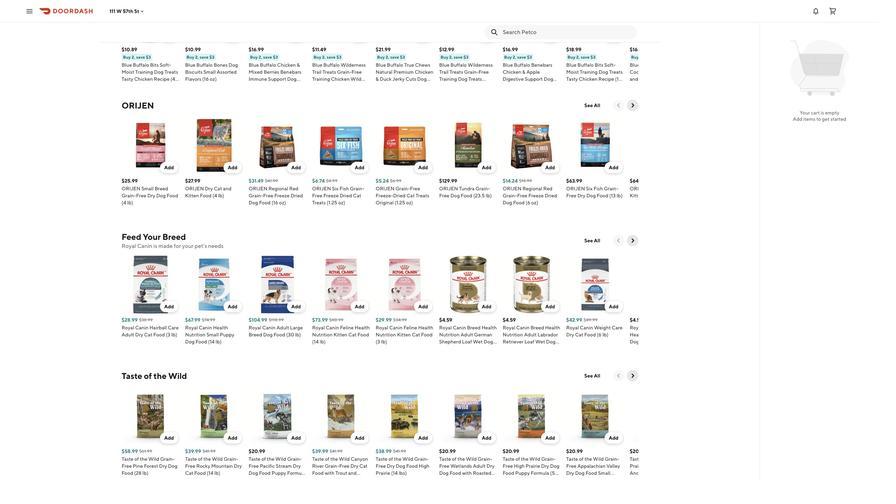 Task type: locate. For each thing, give the bounding box(es) containing it.
0 horizontal spatial your
[[143, 232, 161, 242]]

0 vertical spatial (16
[[202, 76, 209, 82]]

2 recipe from the left
[[599, 76, 615, 82]]

1 $3 from the left
[[146, 54, 151, 60]]

adult inside $20.99 taste of the wild grain- free wetlands adult dry dog food with roasted fowl (5 lb)
[[473, 463, 486, 469]]

$18.99 down search petco search field
[[567, 47, 582, 52]]

canin inside $4.59 royal canin canine health nutrition puppy dog food (13.5 oz)
[[644, 325, 657, 330]]

1 horizontal spatial wilderness
[[468, 62, 493, 68]]

3 (9 from the left
[[645, 83, 650, 89]]

of inside $20.99 taste of the wild grain- free wetlands adult dry dog food with roasted fowl (5 lb)
[[452, 456, 457, 462]]

your cart is empty add items to get started
[[793, 110, 847, 122]]

blue buffalo bits soft-moist training dog treats tasty chicken recipe (4 oz) image
[[122, 0, 180, 43]]

in down the retriever
[[516, 346, 520, 352]]

1 horizontal spatial (13.5
[[535, 346, 546, 352]]

0 horizontal spatial $16.99
[[249, 47, 264, 52]]

tasty
[[122, 76, 133, 82], [567, 76, 578, 82]]

2 trail from the left
[[440, 69, 449, 75]]

see for orijen
[[585, 103, 593, 108]]

4 $3 from the left
[[337, 54, 342, 60]]

sauce down "shepherd"
[[457, 346, 471, 352]]

0 horizontal spatial in
[[452, 346, 456, 352]]

$39.99 inside $39.99 $41.99 taste of the wild grain- free rocky mountain dry cat food (14 lb)
[[185, 448, 201, 454]]

free inside $20.99 taste of the wild grain- free wetlands adult dry dog food with roasted fowl (5 lb)
[[440, 463, 450, 469]]

2 loaf from the left
[[525, 339, 535, 345]]

3 nutrition from the left
[[376, 332, 396, 338]]

(14 down $73.99
[[312, 339, 319, 345]]

$38.99 $41.99 taste of the wild grain- free dry dog food high prairie (14 lbs)
[[376, 448, 430, 476]]

2 horizontal spatial freeze
[[529, 193, 544, 198]]

1 horizontal spatial (6
[[597, 332, 602, 338]]

(3 down $29.99
[[376, 339, 380, 345]]

(23.5
[[474, 193, 485, 198]]

blue down $12.99
[[440, 62, 450, 68]]

royal canin feline health nutrition kitten cat food (14 lb) image
[[312, 256, 370, 314]]

health for royal canin canine health nutrition puppy dog food (13.5 oz)
[[630, 332, 645, 338]]

kitten down $27.99
[[185, 193, 199, 198]]

0 vertical spatial (3
[[166, 332, 170, 338]]

1 trail from the left
[[312, 69, 322, 75]]

oz) inside $16.99 buy 2, save $3 blue buffalo chicken & mixed berries benebars immune support dog treats (9 oz)
[[269, 83, 276, 89]]

apple
[[527, 69, 540, 75]]

$41.99 up trout
[[330, 448, 343, 454]]

blue down search petco search field
[[567, 62, 577, 68]]

add for $14.24 $18.99 orijen regional red grain-free freeze dried dog food (6 oz)
[[546, 165, 555, 170]]

dog inside $67.99 $74.99 royal canin health nutrition small puppy dog food (14 lb)
[[185, 339, 195, 345]]

0 horizontal spatial wilderness
[[341, 62, 366, 68]]

adult
[[277, 325, 289, 330], [122, 332, 134, 338], [461, 332, 474, 338], [524, 332, 537, 338], [473, 463, 486, 469]]

2, up 'digestive'
[[513, 54, 517, 60]]

wet down german
[[473, 339, 483, 345]]

adult for royal canin hairball care adult dry cat food (3 lb)
[[122, 332, 134, 338]]

2 $3 from the left
[[210, 54, 215, 60]]

1 loaf from the left
[[462, 339, 472, 345]]

blue for blue buffalo true chews natural premium chicken & duck jerky cuts dog treats (12 oz)
[[376, 62, 386, 68]]

9 buffalo from the left
[[641, 62, 658, 68]]

blue up coconut
[[630, 62, 641, 68]]

freeze-
[[376, 193, 393, 198]]

(13.5 inside $4.59 royal canin breed health nutrition adult german shepherd loaf wet dog food in sauce (13.5 oz)
[[472, 346, 482, 352]]

0 horizontal spatial formula
[[287, 470, 306, 476]]

nutrition for royal canin breed health nutrition adult labrador retriever loaf wet dog food in sauce (13.5 oz)
[[503, 332, 524, 338]]

(13.5 for royal canin breed health nutrition adult labrador retriever loaf wet dog food in sauce (13.5 oz)
[[535, 346, 546, 352]]

see all for taste of the wild
[[585, 373, 601, 379]]

$3 for blue buffalo bones dog biscuits small assorted flavors (16 oz)
[[210, 54, 215, 60]]

dried for orijen regional red grain-free freeze dried dog food (16 oz)
[[291, 193, 303, 198]]

save inside $21.99 buy 2, save $3 blue buffalo true chews natural premium chicken & duck jerky cuts dog treats (12 oz)
[[390, 54, 399, 60]]

2 horizontal spatial benebars
[[651, 69, 672, 75]]

buy
[[123, 54, 131, 60], [187, 54, 194, 60], [250, 54, 258, 60], [314, 54, 322, 60], [377, 54, 385, 60], [441, 54, 449, 60], [504, 54, 512, 60], [568, 54, 576, 60], [632, 54, 639, 60]]

1 horizontal spatial trail
[[440, 69, 449, 75]]

1 vertical spatial see
[[585, 238, 593, 243]]

puppy inside the $20.99 taste of the wild grain- free pacific stream dry dog food puppy formula (5 lb)
[[272, 470, 286, 476]]

$39.99 for taste of the wild grain- free rocky mountain dry cat food (14 lb)
[[185, 448, 201, 454]]

2 vertical spatial see all link
[[581, 370, 605, 381]]

care for royal canin weight care dry cat food (6 lb)
[[612, 325, 623, 330]]

add for $20.99 taste of the wild grain- free appalachian valley dry dog food small breed (5 lb)
[[609, 435, 619, 441]]

kitten down $64.99
[[630, 193, 644, 198]]

3 $20.99 from the left
[[503, 448, 520, 454]]

$3 for blue buffalo wilderness trail treats grain-free training dog treats salmon wild bits (4 oz)
[[464, 54, 469, 60]]

0 horizontal spatial (3
[[166, 332, 170, 338]]

loaf right "shepherd"
[[462, 339, 472, 345]]

0 horizontal spatial support
[[268, 76, 286, 82]]

2 all from the top
[[594, 238, 601, 243]]

add
[[482, 33, 492, 39], [793, 116, 803, 122], [164, 165, 174, 170], [228, 165, 238, 170], [291, 165, 301, 170], [355, 165, 365, 170], [419, 165, 428, 170], [482, 165, 492, 170], [546, 165, 555, 170], [609, 165, 619, 170], [164, 304, 174, 309], [228, 304, 238, 309], [291, 304, 301, 309], [355, 304, 365, 309], [419, 304, 428, 309], [482, 304, 492, 309], [546, 304, 555, 309], [609, 304, 619, 309], [164, 435, 174, 441], [228, 435, 238, 441], [291, 435, 301, 441], [355, 435, 365, 441], [419, 435, 428, 441], [482, 435, 492, 441], [546, 435, 555, 441], [609, 435, 619, 441]]

$16.99 buy 2, save $3 blue buffalo chicken and coconut benebars skin and coat support dog treats (9 oz)
[[630, 47, 687, 89]]

1 support from the left
[[268, 76, 286, 82]]

kitten inside $29.99 $34.99 royal canin feline health nutrition kitten cat food (3 lb)
[[397, 332, 411, 338]]

trail for blue buffalo wilderness trail treats grain-free training dog treats salmon wild bits (4 oz)
[[440, 69, 449, 75]]

wild
[[351, 76, 362, 82], [457, 83, 468, 89], [168, 371, 187, 381], [148, 456, 159, 462], [212, 456, 223, 462], [276, 456, 286, 462], [339, 456, 350, 462], [403, 456, 414, 462], [466, 456, 477, 462], [530, 456, 541, 462], [593, 456, 604, 462], [657, 456, 668, 462]]

$16.99 up mixed
[[249, 47, 264, 52]]

2 dried from the left
[[340, 193, 352, 198]]

$39.99
[[185, 448, 201, 454], [312, 448, 328, 454]]

2 $39.99 from the left
[[312, 448, 328, 454]]

1 horizontal spatial formula
[[531, 470, 550, 476]]

adult up (30
[[277, 325, 289, 330]]

2 $16.99 from the left
[[503, 47, 518, 52]]

3 buy from the left
[[250, 54, 258, 60]]

blue buffalo benebars chicken & apple digestive support dog treats bag (9 oz) image
[[503, 0, 561, 43]]

1 horizontal spatial (1.25
[[395, 200, 405, 205]]

dry inside the $20.99 taste of the wild grain- free pacific stream dry dog food puppy formula (5 lb)
[[293, 463, 301, 469]]

$3 inside the $10.99 buy 2, save $3 blue buffalo bones dog biscuits small assorted flavors (16 oz)
[[210, 54, 215, 60]]

1 horizontal spatial recipe
[[599, 76, 615, 82]]

0 horizontal spatial (1.25
[[327, 200, 338, 205]]

wilderness inside the $12.99 buy 2, save $3 blue buffalo wilderness trail treats grain-free training dog treats salmon wild bits (4 oz)
[[468, 62, 493, 68]]

dry
[[205, 186, 213, 191], [650, 186, 658, 191], [147, 193, 155, 198], [578, 193, 586, 198], [135, 332, 143, 338], [567, 332, 575, 338], [159, 463, 167, 469], [234, 463, 242, 469], [293, 463, 301, 469], [351, 463, 359, 469], [387, 463, 395, 469], [487, 463, 495, 469], [542, 463, 550, 469], [646, 463, 654, 469], [567, 470, 575, 476]]

9 2, from the left
[[640, 54, 644, 60]]

(1.25
[[327, 200, 338, 205], [395, 200, 405, 205]]

1 horizontal spatial $4.59
[[503, 317, 516, 323]]

1 horizontal spatial salmon
[[440, 83, 456, 89]]

2 six from the left
[[586, 186, 593, 191]]

5 $3 from the left
[[400, 54, 405, 60]]

5 buffalo from the left
[[387, 62, 404, 68]]

taste of the wild grain-free rocky mountain dry cat food (14 lb) image
[[185, 387, 243, 445]]

7 2, from the left
[[513, 54, 517, 60]]

care right weight
[[612, 325, 623, 330]]

add for $25.99 orijen small breed grain-free dry dog food (4 lb)
[[164, 165, 174, 170]]

1 tasty from the left
[[122, 76, 133, 82]]

blue buffalo bits soft-moist training dog treats tasty chicken recipe (11 oz) image
[[567, 0, 625, 43]]

0 horizontal spatial $39.99
[[185, 448, 201, 454]]

(14 down rocky
[[207, 470, 214, 476]]

1 horizontal spatial high
[[514, 463, 525, 469]]

moist
[[122, 69, 134, 75], [567, 69, 579, 75]]

kitten down $34.99
[[397, 332, 411, 338]]

support
[[268, 76, 286, 82], [525, 76, 543, 82], [652, 76, 670, 82]]

5 save from the left
[[390, 54, 399, 60]]

2 horizontal spatial with
[[678, 463, 687, 469]]

$16.99 buy 2, save $3 blue buffalo benebars chicken & apple digestive support dog treats bag (9 oz)
[[503, 47, 554, 89]]

wild inside $58.99 $61.99 taste of the wild grain- free pine forest dry dog food (28 lb)
[[148, 456, 159, 462]]

buffalo inside $16.99 buy 2, save $3 blue buffalo chicken and coconut benebars skin and coat support dog treats (9 oz)
[[641, 62, 658, 68]]

recipe left flavors
[[154, 76, 170, 82]]

in for shepherd
[[452, 346, 456, 352]]

2 see from the top
[[585, 238, 593, 243]]

(9 for treats
[[263, 83, 268, 89]]

save for blue buffalo wilderness trail treats grain-free training chicken wild bits dog treats (4 oz)
[[327, 54, 336, 60]]

1 horizontal spatial soft-
[[605, 62, 616, 68]]

$41.99 inside $39.99 $41.99 taste of the wild canyon river grain-free dry cat food with trout and smoked salmon (14 lb)
[[330, 448, 343, 454]]

in down "shepherd"
[[452, 346, 456, 352]]

1 horizontal spatial prairie
[[526, 463, 541, 469]]

$104.99
[[249, 317, 268, 323]]

royal down $67.99
[[185, 325, 198, 330]]

2,
[[132, 54, 135, 60], [195, 54, 199, 60], [259, 54, 262, 60], [322, 54, 326, 60], [386, 54, 390, 60], [450, 54, 453, 60], [513, 54, 517, 60], [577, 54, 580, 60], [640, 54, 644, 60]]

buy up 'digestive'
[[504, 54, 512, 60]]

fish
[[340, 186, 349, 191], [594, 186, 603, 191]]

(9 down "coat"
[[645, 83, 650, 89]]

(4 inside $25.99 orijen small breed grain-free dry dog food (4 lb)
[[122, 200, 126, 205]]

6 nutrition from the left
[[646, 332, 667, 338]]

cat inside $5.24 $6.99 orijen grain-free freeze-dried cat treats original (1.25 oz)
[[407, 193, 415, 198]]

canin down feed
[[137, 243, 152, 249]]

2, up coconut
[[640, 54, 644, 60]]

2, up mixed
[[259, 54, 262, 60]]

(9 inside $16.99 buy 2, save $3 blue buffalo chicken and coconut benebars skin and coat support dog treats (9 oz)
[[645, 83, 650, 89]]

oz) inside $5.24 $6.99 orijen grain-free freeze-dried cat treats original (1.25 oz)
[[406, 200, 413, 205]]

0 vertical spatial see all
[[585, 103, 601, 108]]

buy inside $21.99 buy 2, save $3 blue buffalo true chews natural premium chicken & duck jerky cuts dog treats (12 oz)
[[377, 54, 385, 60]]

support down apple
[[525, 76, 543, 82]]

0 vertical spatial $38.99
[[139, 317, 153, 322]]

0 vertical spatial is
[[821, 110, 825, 116]]

buy for blue buffalo wilderness trail treats grain-free training chicken wild bits dog treats (4 oz)
[[314, 54, 322, 60]]

dried
[[291, 193, 303, 198], [340, 193, 352, 198], [393, 193, 406, 198], [545, 193, 558, 198]]

food inside $129.99 orijen tundra grain- free dog food (23.5 lb)
[[461, 193, 473, 198]]

0 horizontal spatial (9
[[263, 83, 268, 89]]

needs
[[208, 243, 224, 249]]

$3 for blue buffalo bits soft- moist training dog treats tasty chicken recipe (11 oz)
[[591, 54, 596, 60]]

9 $3 from the left
[[655, 54, 660, 60]]

1 horizontal spatial $16.99
[[503, 47, 518, 52]]

0 horizontal spatial is
[[154, 243, 157, 249]]

orijen small breed grain-free dry dog food (4 lb) image
[[122, 117, 180, 175]]

loaf
[[462, 339, 472, 345], [525, 339, 535, 345]]

training
[[135, 69, 153, 75], [580, 69, 598, 75], [312, 76, 330, 82], [440, 76, 457, 82]]

nutrition up "shepherd"
[[440, 332, 460, 338]]

buy down $10.89
[[123, 54, 131, 60]]

high
[[419, 463, 430, 469], [514, 463, 525, 469]]

1 $4.59 from the left
[[440, 317, 453, 323]]

1 sauce from the left
[[457, 346, 471, 352]]

3 all from the top
[[594, 373, 601, 379]]

wilderness
[[341, 62, 366, 68], [468, 62, 493, 68]]

(14 down $74.99
[[208, 339, 215, 345]]

taste of the wild link
[[122, 370, 187, 381]]

1 fish from the left
[[340, 186, 349, 191]]

canin left canine
[[644, 325, 657, 330]]

1 horizontal spatial $39.99
[[312, 448, 328, 454]]

$20.99
[[249, 448, 265, 454], [440, 448, 456, 454], [503, 448, 520, 454], [567, 448, 583, 454], [630, 448, 647, 454]]

1 vertical spatial see all link
[[581, 235, 605, 246]]

0 horizontal spatial loaf
[[462, 339, 472, 345]]

your up items
[[800, 110, 811, 116]]

canin down $80.99
[[326, 325, 339, 330]]

recipe for (4
[[154, 76, 170, 82]]

blue
[[122, 62, 132, 68], [185, 62, 196, 68], [249, 62, 259, 68], [312, 62, 323, 68], [376, 62, 386, 68], [440, 62, 450, 68], [503, 62, 513, 68], [567, 62, 577, 68], [630, 62, 641, 68]]

$41.99 inside $38.99 $41.99 taste of the wild grain- free dry dog food high prairie (14 lbs)
[[393, 448, 406, 454]]

(9 down immune
[[263, 83, 268, 89]]

puppy inside $4.59 royal canin canine health nutrition puppy dog food (13.5 oz)
[[668, 332, 682, 338]]

2, down the $21.99
[[386, 54, 390, 60]]

empty retail cart image
[[787, 35, 853, 101]]

2 moist from the left
[[567, 69, 579, 75]]

royal up the retriever
[[503, 325, 516, 330]]

puppy inside the "$20.99 taste of the wild grain- free high prairie dry dog food puppy formula (5 lb)"
[[516, 470, 530, 476]]

1 vertical spatial $18.99
[[519, 178, 532, 183]]

Search Petco search field
[[503, 28, 632, 36]]

the inside $20.99 taste of the wild grain- free wetlands adult dry dog food with roasted fowl (5 lb)
[[458, 456, 465, 462]]

buy down the $21.99
[[377, 54, 385, 60]]

dog inside $11.49 buy 2, save $3 blue buffalo wilderness trail treats grain-free training chicken wild bits dog treats (4 oz)
[[322, 83, 331, 89]]

0 vertical spatial your
[[800, 110, 811, 116]]

health for royal canin breed health nutrition adult labrador retriever loaf wet dog food in sauce (13.5 oz)
[[546, 325, 561, 330]]

$31.49 $41.99 orijen regional red grain-free freeze dried dog food (16 oz)
[[249, 178, 303, 205]]

0 horizontal spatial (12
[[391, 83, 397, 89]]

$41.99 for dried
[[265, 178, 278, 183]]

trail
[[312, 69, 322, 75], [440, 69, 449, 75]]

nutrition down $73.99
[[312, 332, 333, 338]]

1 horizontal spatial with
[[462, 470, 472, 476]]

food inside $28.99 $38.99 royal canin hairball care adult dry cat food (3 lb)
[[153, 332, 165, 338]]

grain- inside the $12.99 buy 2, save $3 blue buffalo wilderness trail treats grain-free training dog treats salmon wild bits (4 oz)
[[464, 69, 479, 75]]

blue up mixed
[[249, 62, 259, 68]]

(5 for taste of the wild grain- free appalachian valley dry dog food small breed (5 lb)
[[581, 477, 586, 479]]

(16
[[202, 76, 209, 82], [272, 200, 278, 205]]

1 horizontal spatial tasty
[[567, 76, 578, 82]]

open menu image
[[25, 7, 34, 15]]

3 $16.99 from the left
[[630, 47, 645, 52]]

5 nutrition from the left
[[503, 332, 524, 338]]

lb) inside $29.99 $34.99 royal canin feline health nutrition kitten cat food (3 lb)
[[381, 339, 387, 345]]

$38.99
[[139, 317, 153, 322], [376, 448, 392, 454]]

1 recipe from the left
[[154, 76, 170, 82]]

blue up 'digestive'
[[503, 62, 513, 68]]

buy down $12.99
[[441, 54, 449, 60]]

$20.99 for $20.99 taste of the wild grain- free high prairie dry dog food puppy formula (5 lb)
[[503, 448, 520, 454]]

cat
[[214, 186, 222, 191], [659, 186, 667, 191], [353, 193, 362, 198], [407, 193, 415, 198], [144, 332, 152, 338], [349, 332, 357, 338], [412, 332, 420, 338], [576, 332, 584, 338], [360, 463, 368, 469], [185, 470, 193, 476]]

1 buy from the left
[[123, 54, 131, 60]]

the inside the $20.99 taste of the wild grain- free pacific stream dry dog food puppy formula (5 lb)
[[267, 456, 275, 462]]

(4
[[171, 76, 175, 82], [347, 83, 352, 89], [479, 83, 483, 89], [213, 193, 217, 198], [122, 200, 126, 205]]

1 all from the top
[[594, 103, 601, 108]]

buy for blue buffalo benebars chicken & apple digestive support dog treats bag (9 oz)
[[504, 54, 512, 60]]

1 moist from the left
[[122, 69, 134, 75]]

2 horizontal spatial (9
[[645, 83, 650, 89]]

2 horizontal spatial prairie
[[630, 463, 645, 469]]

2, down $12.99
[[450, 54, 453, 60]]

taste inside $39.99 $41.99 taste of the wild canyon river grain-free dry cat food with trout and smoked salmon (14 lb)
[[312, 456, 324, 462]]

bits inside the $12.99 buy 2, save $3 blue buffalo wilderness trail treats grain-free training dog treats salmon wild bits (4 oz)
[[469, 83, 478, 89]]

1 vertical spatial ancient
[[630, 470, 648, 476]]

canin inside the $104.99 $110.99 royal canin adult large breed dog food (30 lb)
[[262, 325, 276, 330]]

4 save from the left
[[327, 54, 336, 60]]

royal inside $4.59 royal canin breed health nutrition adult german shepherd loaf wet dog food in sauce (13.5 oz)
[[440, 325, 452, 330]]

1 regional from the left
[[269, 186, 288, 191]]

$4.59 royal canin breed health nutrition adult german shepherd loaf wet dog food in sauce (13.5 oz)
[[440, 317, 497, 352]]

blue inside $11.49 buy 2, save $3 blue buffalo wilderness trail treats grain-free training chicken wild bits dog treats (4 oz)
[[312, 62, 323, 68]]

orijen grain-free freeze-dried cat treats original (1.25 oz) image
[[376, 117, 434, 175]]

trail for blue buffalo wilderness trail treats grain-free training chicken wild bits dog treats (4 oz)
[[312, 69, 322, 75]]

save
[[136, 54, 145, 60], [200, 54, 209, 60], [263, 54, 272, 60], [327, 54, 336, 60], [390, 54, 399, 60], [454, 54, 463, 60], [518, 54, 527, 60], [581, 54, 590, 60], [645, 54, 654, 60]]

2 $20.99 from the left
[[440, 448, 456, 454]]

add for $63.99 orijen six fish grain- free dry dog food (13 lb)
[[609, 165, 619, 170]]

6 buffalo from the left
[[451, 62, 467, 68]]

2, for blue buffalo benebars chicken & apple digestive support dog treats bag (9 oz)
[[513, 54, 517, 60]]

1 horizontal spatial (12
[[658, 193, 664, 198]]

2 vertical spatial &
[[376, 76, 379, 82]]

royal down feed
[[122, 243, 136, 249]]

canin down $49.99
[[580, 325, 594, 330]]

3 save from the left
[[263, 54, 272, 60]]

save inside the $10.89 buy 2, save $3 blue buffalo bits soft- moist training dog treats tasty chicken recipe (4 oz)
[[136, 54, 145, 60]]

add button
[[478, 31, 496, 42], [478, 31, 496, 42], [160, 162, 178, 173], [160, 162, 178, 173], [224, 162, 242, 173], [224, 162, 242, 173], [287, 162, 305, 173], [287, 162, 305, 173], [351, 162, 369, 173], [351, 162, 369, 173], [414, 162, 433, 173], [414, 162, 433, 173], [478, 162, 496, 173], [478, 162, 496, 173], [542, 162, 560, 173], [542, 162, 560, 173], [605, 162, 623, 173], [605, 162, 623, 173], [160, 301, 178, 312], [160, 301, 178, 312], [224, 301, 242, 312], [224, 301, 242, 312], [287, 301, 305, 312], [287, 301, 305, 312], [351, 301, 369, 312], [351, 301, 369, 312], [414, 301, 433, 312], [414, 301, 433, 312], [478, 301, 496, 312], [478, 301, 496, 312], [542, 301, 560, 312], [542, 301, 560, 312], [605, 301, 623, 312], [605, 301, 623, 312], [160, 432, 178, 444], [160, 432, 178, 444], [224, 432, 242, 444], [224, 432, 242, 444], [287, 432, 305, 444], [287, 432, 305, 444], [351, 432, 369, 444], [351, 432, 369, 444], [414, 432, 433, 444], [414, 432, 433, 444], [478, 432, 496, 444], [478, 432, 496, 444], [542, 432, 560, 444], [542, 432, 560, 444], [605, 432, 623, 444], [605, 432, 623, 444]]

$11.49 buy 2, save $3 blue buffalo wilderness trail treats grain-free training chicken wild bits dog treats (4 oz)
[[312, 47, 366, 89]]

0 horizontal spatial care
[[168, 325, 179, 330]]

8 2, from the left
[[577, 54, 580, 60]]

(6
[[526, 200, 531, 205], [597, 332, 602, 338]]

buy up coconut
[[632, 54, 639, 60]]

orijen dry cat and kitten food (4 lb) image
[[185, 117, 243, 175]]

1 see from the top
[[585, 103, 593, 108]]

8 save from the left
[[581, 54, 590, 60]]

canin up the retriever
[[517, 325, 530, 330]]

previous button of carousel image for $20.99 taste of the wild grain- free appalachian valley dry dog food small breed (5 lb)
[[615, 372, 622, 379]]

trail down $12.99
[[440, 69, 449, 75]]

$41.99 right '$31.49'
[[265, 178, 278, 183]]

& inside $21.99 buy 2, save $3 blue buffalo true chews natural premium chicken & duck jerky cuts dog treats (12 oz)
[[376, 76, 379, 82]]

$63.99 orijen six fish grain- free dry dog food (13 lb)
[[567, 178, 623, 198]]

0 horizontal spatial regional
[[269, 186, 288, 191]]

1 buffalo from the left
[[133, 62, 149, 68]]

health inside $4.59 royal canin breed health nutrition adult german shepherd loaf wet dog food in sauce (13.5 oz)
[[482, 325, 497, 330]]

royal up "shepherd"
[[440, 325, 452, 330]]

benebars left the "skin"
[[651, 69, 672, 75]]

3 buffalo from the left
[[260, 62, 276, 68]]

$16.99 for blue buffalo benebars chicken & apple digestive support dog treats bag (9 oz)
[[503, 47, 518, 52]]

(9 inside $16.99 buy 2, save $3 blue buffalo chicken & mixed berries benebars immune support dog treats (9 oz)
[[263, 83, 268, 89]]

taste of the wild grain-free dry dog food high prairie (14 lbs) image
[[376, 387, 434, 445]]

adult for royal canin breed health nutrition adult german shepherd loaf wet dog food in sauce (13.5 oz)
[[461, 332, 474, 338]]

support right "coat"
[[652, 76, 670, 82]]

regional for (16
[[269, 186, 288, 191]]

previous button of carousel image
[[615, 237, 622, 244], [615, 372, 622, 379]]

1 feline from the left
[[340, 325, 354, 330]]

save for blue buffalo benebars chicken & apple digestive support dog treats bag (9 oz)
[[518, 54, 527, 60]]

in
[[452, 346, 456, 352], [516, 346, 520, 352]]

2 nutrition from the left
[[312, 332, 333, 338]]

taste of the wild canyon river grain-free dry cat food with trout and smoked salmon (14 lb) image
[[312, 387, 370, 445]]

feline down $34.99
[[404, 325, 418, 330]]

freeze for (16
[[275, 193, 290, 198]]

$16.99 up 'digestive'
[[503, 47, 518, 52]]

1 blue from the left
[[122, 62, 132, 68]]

small
[[204, 69, 216, 75], [142, 186, 154, 191], [207, 332, 219, 338], [599, 470, 611, 476]]

moist for blue buffalo bits soft- moist training dog treats tasty chicken recipe (11 oz)
[[567, 69, 579, 75]]

2 regional from the left
[[523, 186, 543, 191]]

2 care from the left
[[612, 325, 623, 330]]

recipe left (11
[[599, 76, 615, 82]]

9 blue from the left
[[630, 62, 641, 68]]

$16.99
[[249, 47, 264, 52], [503, 47, 518, 52], [630, 47, 645, 52]]

oz) inside $18.99 buy 2, save $3 blue buffalo bits soft- moist training dog treats tasty chicken recipe (11 oz)
[[567, 83, 574, 89]]

wild inside the $20.99 taste of the wild grain- free pacific stream dry dog food puppy formula (5 lb)
[[276, 456, 286, 462]]

tasty inside the $10.89 buy 2, save $3 blue buffalo bits soft- moist training dog treats tasty chicken recipe (4 oz)
[[122, 76, 133, 82]]

0 vertical spatial ancient
[[669, 456, 687, 462]]

benebars right berries
[[280, 69, 302, 75]]

2 high from the left
[[514, 463, 525, 469]]

$16.99 up coconut
[[630, 47, 645, 52]]

freeze
[[275, 193, 290, 198], [324, 193, 339, 198], [529, 193, 544, 198]]

2, for blue buffalo wilderness trail treats grain-free training dog treats salmon wild bits (4 oz)
[[450, 54, 453, 60]]

blue buffalo chicken & mixed berries benebars immune support dog treats (9 oz) image
[[249, 0, 307, 43]]

wet inside $4.59 royal canin breed health nutrition adult labrador retriever loaf wet dog food in sauce (13.5 oz)
[[536, 339, 545, 345]]

0 vertical spatial salmon
[[440, 83, 456, 89]]

4 blue from the left
[[312, 62, 323, 68]]

1 (1.25 from the left
[[327, 200, 338, 205]]

0 horizontal spatial benebars
[[280, 69, 302, 75]]

bits
[[150, 62, 159, 68], [595, 62, 604, 68], [312, 83, 321, 89], [469, 83, 478, 89]]

royal inside the $104.99 $110.99 royal canin adult large breed dog food (30 lb)
[[249, 325, 261, 330]]

4 buy from the left
[[314, 54, 322, 60]]

0 horizontal spatial prairie
[[376, 470, 391, 476]]

blue for blue buffalo bones dog biscuits small assorted flavors (16 oz)
[[185, 62, 196, 68]]

hairball
[[150, 325, 167, 330]]

royal down $73.99
[[312, 325, 325, 330]]

freeze for (1.25
[[324, 193, 339, 198]]

dried for orijen regional red grain-free freeze dried dog food (6 oz)
[[545, 193, 558, 198]]

9 save from the left
[[645, 54, 654, 60]]

wild inside $39.99 $41.99 taste of the wild grain- free rocky mountain dry cat food (14 lb)
[[212, 456, 223, 462]]

trail down $11.49
[[312, 69, 322, 75]]

canine
[[658, 325, 674, 330]]

canin up "shepherd"
[[453, 325, 466, 330]]

$29.99 $34.99 royal canin feline health nutrition kitten cat food (3 lb)
[[376, 317, 434, 345]]

your up "made"
[[143, 232, 161, 242]]

save for blue buffalo wilderness trail treats grain-free training dog treats salmon wild bits (4 oz)
[[454, 54, 463, 60]]

save for blue buffalo chicken and coconut benebars skin and coat support dog treats (9 oz)
[[645, 54, 654, 60]]

adult left german
[[461, 332, 474, 338]]

next button of carousel image
[[630, 102, 637, 109], [630, 237, 637, 244], [630, 372, 637, 379]]

6 blue from the left
[[440, 62, 450, 68]]

six
[[332, 186, 339, 191], [586, 186, 593, 191]]

buy for blue buffalo chicken and coconut benebars skin and coat support dog treats (9 oz)
[[632, 54, 639, 60]]

1 see all from the top
[[585, 103, 601, 108]]

(1.25 down $8.99
[[327, 200, 338, 205]]

see all for orijen
[[585, 103, 601, 108]]

taste of the wild grain-free pacific stream dry dog food puppy formula (5 lb) image
[[249, 387, 307, 445]]

support down berries
[[268, 76, 286, 82]]

1 vertical spatial all
[[594, 238, 601, 243]]

3 next button of carousel image from the top
[[630, 372, 637, 379]]

blue buffalo wilderness trail treats grain-free training chicken wild bits dog treats (4 oz) image
[[312, 0, 370, 43]]

loaf right the retriever
[[525, 339, 535, 345]]

6 2, from the left
[[450, 54, 453, 60]]

1 $39.99 from the left
[[185, 448, 201, 454]]

1 horizontal spatial &
[[376, 76, 379, 82]]

0 horizontal spatial (16
[[202, 76, 209, 82]]

next button of carousel image for orijen
[[630, 102, 637, 109]]

food
[[167, 193, 178, 198], [200, 193, 212, 198], [461, 193, 473, 198], [597, 193, 609, 198], [645, 193, 657, 198], [259, 200, 271, 205], [514, 200, 525, 205], [153, 332, 165, 338], [274, 332, 285, 338], [358, 332, 369, 338], [421, 332, 433, 338], [585, 332, 596, 338], [196, 339, 207, 345], [641, 339, 652, 345], [440, 346, 451, 352], [503, 346, 515, 352], [407, 463, 418, 469], [665, 463, 677, 469], [122, 470, 133, 476], [194, 470, 206, 476], [259, 470, 271, 476], [312, 470, 324, 476], [450, 470, 462, 476], [503, 470, 515, 476], [586, 470, 598, 476]]

st
[[134, 8, 139, 14]]

6 $3 from the left
[[464, 54, 469, 60]]

royal canin feline health nutrition kitten cat food (3 lb) image
[[376, 256, 434, 314]]

0 horizontal spatial (6
[[526, 200, 531, 205]]

nutrition down $67.99
[[185, 332, 206, 338]]

recipe inside the $10.89 buy 2, save $3 blue buffalo bits soft- moist training dog treats tasty chicken recipe (4 oz)
[[154, 76, 170, 82]]

1 horizontal spatial $18.99
[[567, 47, 582, 52]]

1 high from the left
[[419, 463, 430, 469]]

blue inside the $10.89 buy 2, save $3 blue buffalo bits soft- moist training dog treats tasty chicken recipe (4 oz)
[[122, 62, 132, 68]]

2 previous button of carousel image from the top
[[615, 372, 622, 379]]

2, down $10.99
[[195, 54, 199, 60]]

tasty inside $18.99 buy 2, save $3 blue buffalo bits soft- moist training dog treats tasty chicken recipe (11 oz)
[[567, 76, 578, 82]]

free inside $63.99 orijen six fish grain- free dry dog food (13 lb)
[[567, 193, 577, 198]]

cuts
[[406, 76, 417, 82]]

1 previous button of carousel image from the top
[[615, 237, 622, 244]]

buffalo inside $11.49 buy 2, save $3 blue buffalo wilderness trail treats grain-free training chicken wild bits dog treats (4 oz)
[[324, 62, 340, 68]]

1 wet from the left
[[473, 339, 483, 345]]

0 horizontal spatial $38.99
[[139, 317, 153, 322]]

orijen six fish grain-free freeze dried cat treats (1.25 oz) image
[[312, 117, 370, 175]]

1 vertical spatial previous button of carousel image
[[615, 372, 622, 379]]

1 vertical spatial (6
[[597, 332, 602, 338]]

canin down $28.99
[[135, 325, 149, 330]]

(5 for taste of the wild grain- free pacific stream dry dog food puppy formula (5 lb)
[[249, 477, 254, 479]]

blue up natural
[[376, 62, 386, 68]]

2, down search petco search field
[[577, 54, 580, 60]]

$41.99
[[265, 178, 278, 183], [203, 448, 216, 454], [330, 448, 343, 454], [393, 448, 406, 454]]

training inside $11.49 buy 2, save $3 blue buffalo wilderness trail treats grain-free training chicken wild bits dog treats (4 oz)
[[312, 76, 330, 82]]

oz) inside $14.24 $18.99 orijen regional red grain-free freeze dried dog food (6 oz)
[[532, 200, 539, 205]]

add for $4.59 royal canin breed health nutrition adult labrador retriever loaf wet dog food in sauce (13.5 oz)
[[546, 304, 555, 309]]

3 see from the top
[[585, 373, 593, 379]]

adult down $28.99
[[122, 332, 134, 338]]

1 vertical spatial next button of carousel image
[[630, 237, 637, 244]]

(5 inside the "$20.99 taste of the wild grain- free high prairie dry dog food puppy formula (5 lb)"
[[551, 470, 555, 476]]

$4.59
[[440, 317, 453, 323], [503, 317, 516, 323], [630, 317, 643, 323]]

see for taste of the wild
[[585, 373, 593, 379]]

4 nutrition from the left
[[440, 332, 460, 338]]

2 freeze from the left
[[324, 193, 339, 198]]

adult for royal canin breed health nutrition adult labrador retriever loaf wet dog food in sauce (13.5 oz)
[[524, 332, 537, 338]]

1 soft- from the left
[[160, 62, 171, 68]]

$10.99
[[185, 47, 201, 52]]

8 $3 from the left
[[591, 54, 596, 60]]

treats inside $16.99 buy 2, save $3 blue buffalo chicken & mixed berries benebars immune support dog treats (9 oz)
[[249, 83, 262, 89]]

0 vertical spatial previous button of carousel image
[[615, 237, 622, 244]]

(13.5 down labrador on the right of page
[[535, 346, 546, 352]]

1 vertical spatial (12
[[658, 193, 664, 198]]

canin down $34.99
[[390, 325, 403, 330]]

(14 down canyon
[[349, 477, 356, 479]]

orijen regional red grain-free freeze dried dog food (6 oz) image
[[503, 117, 561, 175]]

adult up roasted
[[473, 463, 486, 469]]

rocky
[[196, 463, 210, 469]]

in for retriever
[[516, 346, 520, 352]]

$41.99 inside $39.99 $41.99 taste of the wild grain- free rocky mountain dry cat food (14 lb)
[[203, 448, 216, 454]]

taste of the wild grain-free wetlands adult dry dog food with roasted fowl (5 lb) image
[[440, 387, 497, 445]]

grain- inside $11.49 buy 2, save $3 blue buffalo wilderness trail treats grain-free training chicken wild bits dog treats (4 oz)
[[337, 69, 352, 75]]

royal canin breed health nutrition adult labrador retriever loaf wet dog food in sauce (13.5 oz) image
[[503, 256, 561, 314]]

(3 for royal canin hairball care adult dry cat food (3 lb)
[[166, 332, 170, 338]]

1 $20.99 from the left
[[249, 448, 265, 454]]

$14.24
[[503, 178, 518, 184]]

0 horizontal spatial moist
[[122, 69, 134, 75]]

7 save from the left
[[518, 54, 527, 60]]

oz) inside $21.99 buy 2, save $3 blue buffalo true chews natural premium chicken & duck jerky cuts dog treats (12 oz)
[[398, 83, 405, 89]]

orijen inside $63.99 orijen six fish grain- free dry dog food (13 lb)
[[567, 186, 585, 191]]

0 vertical spatial $18.99
[[567, 47, 582, 52]]

1 horizontal spatial is
[[821, 110, 825, 116]]

health inside $29.99 $34.99 royal canin feline health nutrition kitten cat food (3 lb)
[[419, 325, 434, 330]]

$20.99 for $20.99 taste of the wild grain- free appalachian valley dry dog food small breed (5 lb)
[[567, 448, 583, 454]]

nutrition up the retriever
[[503, 332, 524, 338]]

nutrition down $29.99
[[376, 332, 396, 338]]

2 horizontal spatial $16.99
[[630, 47, 645, 52]]

7 blue from the left
[[503, 62, 513, 68]]

6 save from the left
[[454, 54, 463, 60]]

1 vertical spatial your
[[143, 232, 161, 242]]

0 horizontal spatial $4.59
[[440, 317, 453, 323]]

and inside $27.99 orijen dry cat and kitten food (4 lb)
[[223, 186, 232, 191]]

valley
[[607, 463, 621, 469]]

dry inside $28.99 $38.99 royal canin hairball care adult dry cat food (3 lb)
[[135, 332, 143, 338]]

cart
[[812, 110, 820, 116]]

$20.99 inside $20.99 taste of the wild grain- free appalachian valley dry dog food small breed (5 lb)
[[567, 448, 583, 454]]

soft- for (4
[[160, 62, 171, 68]]

wilderness for wild
[[341, 62, 366, 68]]

$18.99 right $14.24 at the top right of the page
[[519, 178, 532, 183]]

food inside $39.99 $41.99 taste of the wild grain- free rocky mountain dry cat food (14 lb)
[[194, 470, 206, 476]]

care right hairball
[[168, 325, 179, 330]]

buy down $10.99
[[187, 54, 194, 60]]

0 horizontal spatial fish
[[340, 186, 349, 191]]

3 support from the left
[[652, 76, 670, 82]]

2 horizontal spatial support
[[652, 76, 670, 82]]

1 care from the left
[[168, 325, 179, 330]]

add for $6.74 $8.99 orijen six fish grain- free freeze dried cat treats (1.25 oz)
[[355, 165, 365, 170]]

$18.99 buy 2, save $3 blue buffalo bits soft- moist training dog treats tasty chicken recipe (11 oz)
[[567, 47, 623, 89]]

$27.99 orijen dry cat and kitten food (4 lb)
[[185, 178, 232, 198]]

the inside $38.99 $41.99 taste of the wild grain- free dry dog food high prairie (14 lbs)
[[394, 456, 402, 462]]

care inside $42.99 $49.99 royal canin weight care dry cat food (6 lb)
[[612, 325, 623, 330]]

1 horizontal spatial in
[[516, 346, 520, 352]]

add for $27.99 orijen dry cat and kitten food (4 lb)
[[228, 165, 238, 170]]

1 vertical spatial (3
[[376, 339, 380, 345]]

2 soft- from the left
[[605, 62, 616, 68]]

breed
[[155, 186, 168, 191], [163, 232, 186, 242], [467, 325, 481, 330], [531, 325, 545, 330], [249, 332, 262, 338], [567, 477, 580, 479]]

7 $3 from the left
[[527, 54, 532, 60]]

$58.99
[[122, 448, 138, 454]]

0 horizontal spatial sauce
[[457, 346, 471, 352]]

$41.99 up lbs)
[[393, 448, 406, 454]]

canin down $74.99
[[199, 325, 212, 330]]

1 horizontal spatial (3
[[376, 339, 380, 345]]

1 horizontal spatial your
[[800, 110, 811, 116]]

royal down $29.99
[[376, 325, 389, 330]]

blue for blue buffalo chicken and coconut benebars skin and coat support dog treats (9 oz)
[[630, 62, 641, 68]]

buy up mixed
[[250, 54, 258, 60]]

0 vertical spatial all
[[594, 103, 601, 108]]

3 dried from the left
[[393, 193, 406, 198]]

$6.74
[[312, 178, 325, 184]]

buy down search petco search field
[[568, 54, 576, 60]]

4 buffalo from the left
[[324, 62, 340, 68]]

2 (1.25 from the left
[[395, 200, 405, 205]]

(1.25 right 'original'
[[395, 200, 405, 205]]

dried inside $31.49 $41.99 orijen regional red grain-free freeze dried dog food (16 oz)
[[291, 193, 303, 198]]

0 horizontal spatial six
[[332, 186, 339, 191]]

(9 inside "$16.99 buy 2, save $3 blue buffalo benebars chicken & apple digestive support dog treats bag (9 oz)"
[[527, 83, 532, 89]]

in inside $4.59 royal canin breed health nutrition adult labrador retriever loaf wet dog food in sauce (13.5 oz)
[[516, 346, 520, 352]]

$16.99 inside "$16.99 buy 2, save $3 blue buffalo benebars chicken & apple digestive support dog treats bag (9 oz)"
[[503, 47, 518, 52]]

2 wilderness from the left
[[468, 62, 493, 68]]

adult left labrador on the right of page
[[524, 332, 537, 338]]

0 horizontal spatial freeze
[[275, 193, 290, 198]]

buy for blue buffalo true chews natural premium chicken & duck jerky cuts dog treats (12 oz)
[[377, 54, 385, 60]]

1 vertical spatial see all
[[585, 238, 601, 243]]

1 vertical spatial (16
[[272, 200, 278, 205]]

2 horizontal spatial &
[[523, 69, 526, 75]]

$39.99 for taste of the wild canyon river grain-free dry cat food with trout and smoked salmon (14 lb)
[[312, 448, 328, 454]]

save for blue buffalo bits soft- moist training dog treats tasty chicken recipe (4 oz)
[[136, 54, 145, 60]]

benebars up apple
[[532, 62, 553, 68]]

royal canin health nutrition small puppy dog food (14 lb) image
[[185, 256, 243, 314]]

5 $20.99 from the left
[[630, 448, 647, 454]]

$39.99 up river
[[312, 448, 328, 454]]

1 horizontal spatial (9
[[527, 83, 532, 89]]

dog inside $25.99 orijen small breed grain-free dry dog food (4 lb)
[[156, 193, 166, 198]]

0 horizontal spatial $18.99
[[519, 178, 532, 183]]

3 $4.59 from the left
[[630, 317, 643, 323]]

labrador
[[538, 332, 558, 338]]

0 items, open order cart image
[[829, 7, 838, 15]]

buy for blue buffalo bits soft- moist training dog treats tasty chicken recipe (11 oz)
[[568, 54, 576, 60]]

roasted
[[473, 470, 492, 476]]

1 horizontal spatial ancient
[[669, 456, 687, 462]]

blue down $10.89
[[122, 62, 132, 68]]

1 horizontal spatial sauce
[[521, 346, 534, 352]]

$41.99 for grain-
[[330, 448, 343, 454]]

0 horizontal spatial red
[[289, 186, 299, 191]]

0 vertical spatial (12
[[391, 83, 397, 89]]

3 see all from the top
[[585, 373, 601, 379]]

dog
[[229, 62, 238, 68], [154, 69, 164, 75], [599, 69, 609, 75], [287, 76, 297, 82], [418, 76, 427, 82], [458, 76, 468, 82], [544, 76, 554, 82], [671, 76, 680, 82], [322, 83, 331, 89], [156, 193, 166, 198], [451, 193, 460, 198], [587, 193, 596, 198], [249, 200, 258, 205], [503, 200, 513, 205], [263, 332, 273, 338], [185, 339, 195, 345], [484, 339, 493, 345], [546, 339, 556, 345], [630, 339, 640, 345], [168, 463, 178, 469], [396, 463, 406, 469], [551, 463, 560, 469], [655, 463, 664, 469], [249, 470, 258, 476], [440, 470, 449, 476], [576, 470, 585, 476]]

$34.99
[[393, 317, 407, 322]]

2, for blue buffalo wilderness trail treats grain-free training chicken wild bits dog treats (4 oz)
[[322, 54, 326, 60]]

the inside $20.99 taste of the wild grain- free appalachian valley dry dog food small breed (5 lb)
[[585, 456, 592, 462]]

0 horizontal spatial salmon
[[332, 477, 348, 479]]

dry inside $25.99 orijen small breed grain-free dry dog food (4 lb)
[[147, 193, 155, 198]]

(12
[[391, 83, 397, 89], [658, 193, 664, 198]]

5 blue from the left
[[376, 62, 386, 68]]

blue for blue buffalo benebars chicken & apple digestive support dog treats bag (9 oz)
[[503, 62, 513, 68]]

(13.5 for royal canin breed health nutrition adult german shepherd loaf wet dog food in sauce (13.5 oz)
[[472, 346, 482, 352]]

recipe
[[154, 76, 170, 82], [599, 76, 615, 82]]

(13.5 down german
[[472, 346, 482, 352]]

(12 inside $21.99 buy 2, save $3 blue buffalo true chews natural premium chicken & duck jerky cuts dog treats (12 oz)
[[391, 83, 397, 89]]

orijen link
[[122, 100, 154, 111]]

0 horizontal spatial recipe
[[154, 76, 170, 82]]

7 buy from the left
[[504, 54, 512, 60]]

lb) inside $64.99 orijen dry cat and kitten food (12 lb)
[[665, 193, 671, 198]]

feline down $80.99
[[340, 325, 354, 330]]

2, down $11.49
[[322, 54, 326, 60]]

with
[[678, 463, 687, 469], [325, 470, 335, 476], [462, 470, 472, 476]]

wet down labrador on the right of page
[[536, 339, 545, 345]]

0 horizontal spatial with
[[325, 470, 335, 476]]

treats inside the $10.89 buy 2, save $3 blue buffalo bits soft- moist training dog treats tasty chicken recipe (4 oz)
[[165, 69, 178, 75]]

royal left canine
[[630, 325, 643, 330]]

111
[[110, 8, 115, 14]]

cat inside $73.99 $80.99 royal canin feline health nutrition kitten cat food (14 lb)
[[349, 332, 357, 338]]

(5
[[551, 470, 555, 476], [664, 470, 669, 476], [249, 477, 254, 479], [451, 477, 456, 479], [581, 477, 586, 479]]

$20.99 inside the $20.99 taste of the wild grain- free pacific stream dry dog food puppy formula (5 lb)
[[249, 448, 265, 454]]

1 horizontal spatial wet
[[536, 339, 545, 345]]

oz) inside $6.74 $8.99 orijen six fish grain- free freeze dried cat treats (1.25 oz)
[[339, 200, 345, 205]]

salmon inside the $12.99 buy 2, save $3 blue buffalo wilderness trail treats grain-free training dog treats salmon wild bits (4 oz)
[[440, 83, 456, 89]]

blue inside $16.99 buy 2, save $3 blue buffalo chicken & mixed berries benebars immune support dog treats (9 oz)
[[249, 62, 259, 68]]

8 buffalo from the left
[[578, 62, 594, 68]]

canin down $110.99
[[262, 325, 276, 330]]

grain-
[[337, 69, 352, 75], [464, 69, 479, 75], [350, 186, 365, 191], [396, 186, 410, 191], [476, 186, 490, 191], [604, 186, 619, 191], [122, 193, 136, 198], [249, 193, 263, 198], [503, 193, 518, 198], [160, 456, 175, 462], [224, 456, 238, 462], [287, 456, 302, 462], [415, 456, 429, 462], [478, 456, 493, 462], [542, 456, 556, 462], [605, 456, 620, 462], [325, 463, 340, 469]]

0 horizontal spatial trail
[[312, 69, 322, 75]]

0 horizontal spatial high
[[419, 463, 430, 469]]

royal canin weight care dry cat food (6 lb) image
[[567, 256, 625, 314]]

1 red from the left
[[289, 186, 299, 191]]

1 horizontal spatial feline
[[404, 325, 418, 330]]

kitten down $80.99
[[334, 332, 348, 338]]

of inside the $20.99 taste of the wild grain- free pacific stream dry dog food puppy formula (5 lb)
[[262, 456, 266, 462]]

0 horizontal spatial tasty
[[122, 76, 133, 82]]

2, inside $11.49 buy 2, save $3 blue buffalo wilderness trail treats grain-free training chicken wild bits dog treats (4 oz)
[[322, 54, 326, 60]]

2, inside the $12.99 buy 2, save $3 blue buffalo wilderness trail treats grain-free training dog treats salmon wild bits (4 oz)
[[450, 54, 453, 60]]

sauce down the retriever
[[521, 346, 534, 352]]

3 freeze from the left
[[529, 193, 544, 198]]

feline for $29.99
[[404, 325, 418, 330]]

2 buffalo from the left
[[197, 62, 213, 68]]

7 buffalo from the left
[[514, 62, 531, 68]]

royal down $42.99
[[567, 325, 579, 330]]

5 buy from the left
[[377, 54, 385, 60]]

puppy
[[220, 332, 235, 338], [668, 332, 682, 338], [272, 470, 286, 476], [516, 470, 530, 476]]

1 vertical spatial salmon
[[332, 477, 348, 479]]

buy down $11.49
[[314, 54, 322, 60]]

add for $39.99 $41.99 taste of the wild canyon river grain-free dry cat food with trout and smoked salmon (14 lb)
[[355, 435, 365, 441]]

1 horizontal spatial red
[[544, 186, 553, 191]]

0 horizontal spatial soft-
[[160, 62, 171, 68]]

lb) inside $20.99 taste of the wild grain- free wetlands adult dry dog food with roasted fowl (5 lb)
[[457, 477, 463, 479]]



Task type: describe. For each thing, give the bounding box(es) containing it.
next button of carousel image for taste of the wild
[[630, 372, 637, 379]]

for
[[174, 243, 181, 249]]

royal canin hairball care adult dry cat food (3 lb) image
[[122, 256, 180, 314]]

(13
[[610, 193, 616, 198]]

buy for blue buffalo bones dog biscuits small assorted flavors (16 oz)
[[187, 54, 194, 60]]

food inside $20.99 taste of the wild grain- free wetlands adult dry dog food with roasted fowl (5 lb)
[[450, 470, 462, 476]]

royal inside $4.59 royal canin canine health nutrition puppy dog food (13.5 oz)
[[630, 325, 643, 330]]

small inside $20.99 taste of the wild grain- free appalachian valley dry dog food small breed (5 lb)
[[599, 470, 611, 476]]

blue buffalo true chews natural premium chicken & duck jerky cuts dog treats (12 oz) image
[[376, 0, 434, 43]]

original
[[376, 200, 394, 205]]

free inside $6.74 $8.99 orijen six fish grain- free freeze dried cat treats (1.25 oz)
[[312, 193, 323, 198]]

duck
[[380, 76, 392, 82]]

chicken inside "$16.99 buy 2, save $3 blue buffalo benebars chicken & apple digestive support dog treats bag (9 oz)"
[[503, 69, 522, 75]]

all for orijen
[[594, 103, 601, 108]]

retriever
[[503, 339, 524, 345]]

$20.99 for $20.99 taste of the wild grain- free wetlands adult dry dog food with roasted fowl (5 lb)
[[440, 448, 456, 454]]

orijen regional red grain-free freeze dried dog food (16 oz) image
[[249, 117, 307, 175]]

cat inside $39.99 $41.99 taste of the wild canyon river grain-free dry cat food with trout and smoked salmon (14 lb)
[[360, 463, 368, 469]]

dog inside the $12.99 buy 2, save $3 blue buffalo wilderness trail treats grain-free training dog treats salmon wild bits (4 oz)
[[458, 76, 468, 82]]

lbs)
[[399, 470, 407, 476]]

loaf for shepherd
[[462, 339, 472, 345]]

$64.99
[[630, 178, 646, 184]]

grain- inside $129.99 orijen tundra grain- free dog food (23.5 lb)
[[476, 186, 490, 191]]

(3 for royal canin feline health nutrition kitten cat food (3 lb)
[[376, 339, 380, 345]]

$64.99 orijen dry cat and kitten food (12 lb)
[[630, 178, 677, 198]]

dry inside $64.99 orijen dry cat and kitten food (12 lb)
[[650, 186, 658, 191]]

canin inside $42.99 $49.99 royal canin weight care dry cat food (6 lb)
[[580, 325, 594, 330]]

(11
[[616, 76, 621, 82]]

get
[[823, 116, 830, 122]]

blue for blue buffalo wilderness trail treats grain-free training chicken wild bits dog treats (4 oz)
[[312, 62, 323, 68]]

red for orijen regional red grain-free freeze dried dog food (6 oz)
[[544, 186, 553, 191]]

of inside $39.99 $41.99 taste of the wild canyon river grain-free dry cat food with trout and smoked salmon (14 lb)
[[325, 456, 330, 462]]

see all link for orijen
[[581, 100, 605, 111]]

$12.99
[[440, 47, 455, 52]]

empty
[[826, 110, 840, 116]]

true
[[404, 62, 414, 68]]

german
[[475, 332, 493, 338]]

fowl
[[440, 477, 450, 479]]

loaf for retriever
[[525, 339, 535, 345]]

buffalo for blue buffalo chicken and coconut benebars skin and coat support dog treats (9 oz)
[[641, 62, 658, 68]]

2, for blue buffalo bits soft- moist training dog treats tasty chicken recipe (11 oz)
[[577, 54, 580, 60]]

wet for labrador
[[536, 339, 545, 345]]

save for blue buffalo true chews natural premium chicken & duck jerky cuts dog treats (12 oz)
[[390, 54, 399, 60]]

dry inside $39.99 $41.99 taste of the wild grain- free rocky mountain dry cat food (14 lb)
[[234, 463, 242, 469]]

stream
[[276, 463, 292, 469]]

biscuits
[[185, 69, 203, 75]]

free inside $129.99 orijen tundra grain- free dog food (23.5 lb)
[[440, 193, 450, 198]]

$21.99 buy 2, save $3 blue buffalo true chews natural premium chicken & duck jerky cuts dog treats (12 oz)
[[376, 47, 434, 89]]

recipe for (11
[[599, 76, 615, 82]]

add for $129.99 orijen tundra grain- free dog food (23.5 lb)
[[482, 165, 492, 170]]

$4.59 for $4.59 royal canin breed health nutrition adult labrador retriever loaf wet dog food in sauce (13.5 oz)
[[503, 317, 516, 323]]

$20.99 for $20.99 taste of the wild grain- free pacific stream dry dog food puppy formula (5 lb)
[[249, 448, 265, 454]]

$20.99 taste of the wild grain- free high prairie dry dog food puppy formula (5 lb)
[[503, 448, 560, 479]]

food inside $4.59 royal canin breed health nutrition adult german shepherd loaf wet dog food in sauce (13.5 oz)
[[440, 346, 451, 352]]

taste inside $20.99 taste of the wild grain- free appalachian valley dry dog food small breed (5 lb)
[[567, 456, 578, 462]]

$49.99
[[584, 317, 598, 322]]

large
[[290, 325, 303, 330]]

(1.25 inside $5.24 $6.99 orijen grain-free freeze-dried cat treats original (1.25 oz)
[[395, 200, 405, 205]]

see all link for taste of the wild
[[581, 370, 605, 381]]

add for $20.99 taste of the wild grain- free pacific stream dry dog food puppy formula (5 lb)
[[291, 435, 301, 441]]

taste of the wild
[[122, 371, 187, 381]]

bag
[[518, 83, 526, 89]]

0 horizontal spatial ancient
[[630, 470, 648, 476]]

oz) inside $4.59 royal canin breed health nutrition adult labrador retriever loaf wet dog food in sauce (13.5 oz)
[[547, 346, 554, 352]]

grain- inside $58.99 $61.99 taste of the wild grain- free pine forest dry dog food (28 lb)
[[160, 456, 175, 462]]

lb) inside $58.99 $61.99 taste of the wild grain- free pine forest dry dog food (28 lb)
[[143, 470, 149, 476]]

river
[[312, 463, 324, 469]]

add inside your cart is empty add items to get started
[[793, 116, 803, 122]]

$129.99
[[440, 178, 458, 184]]

$73.99 $80.99 royal canin feline health nutrition kitten cat food (14 lb)
[[312, 317, 370, 345]]

skin
[[673, 69, 683, 75]]

(9 for bag
[[527, 83, 532, 89]]

$58.99 $61.99 taste of the wild grain- free pine forest dry dog food (28 lb)
[[122, 448, 178, 476]]

tasty for blue buffalo bits soft- moist training dog treats tasty chicken recipe (11 oz)
[[567, 76, 578, 82]]

royal inside $4.59 royal canin breed health nutrition adult labrador retriever loaf wet dog food in sauce (13.5 oz)
[[503, 325, 516, 330]]

$11.49
[[312, 47, 327, 52]]

items
[[804, 116, 816, 122]]

taste inside $39.99 $41.99 taste of the wild grain- free rocky mountain dry cat food (14 lb)
[[185, 456, 197, 462]]

$18.99 inside $14.24 $18.99 orijen regional red grain-free freeze dried dog food (6 oz)
[[519, 178, 532, 183]]

started
[[831, 116, 847, 122]]

pacific
[[260, 463, 275, 469]]

add for $67.99 $74.99 royal canin health nutrition small puppy dog food (14 lb)
[[228, 304, 238, 309]]

free inside $11.49 buy 2, save $3 blue buffalo wilderness trail treats grain-free training chicken wild bits dog treats (4 oz)
[[352, 69, 362, 75]]

$29.99
[[376, 317, 392, 323]]

sauce for retriever
[[521, 346, 534, 352]]

prairie inside the "$20.99 taste of the wild grain- free high prairie dry dog food puppy formula (5 lb)"
[[526, 463, 541, 469]]

$42.99 $49.99 royal canin weight care dry cat food (6 lb)
[[567, 317, 623, 338]]

$16.99 for blue buffalo chicken & mixed berries benebars immune support dog treats (9 oz)
[[249, 47, 264, 52]]

food inside the $104.99 $110.99 royal canin adult large breed dog food (30 lb)
[[274, 332, 285, 338]]

add for $5.24 $6.99 orijen grain-free freeze-dried cat treats original (1.25 oz)
[[419, 165, 428, 170]]

$3 for blue buffalo chicken and coconut benebars skin and coat support dog treats (9 oz)
[[655, 54, 660, 60]]

dry inside the "$20.99 taste of the wild grain- free high prairie dry dog food puppy formula (5 lb)"
[[542, 463, 550, 469]]

tasty for blue buffalo bits soft- moist training dog treats tasty chicken recipe (4 oz)
[[122, 76, 133, 82]]

$31.49
[[249, 178, 264, 184]]

made
[[159, 243, 173, 249]]

$41.99 for rocky
[[203, 448, 216, 454]]

bones
[[214, 62, 228, 68]]

& inside "$16.99 buy 2, save $3 blue buffalo benebars chicken & apple digestive support dog treats bag (9 oz)"
[[523, 69, 526, 75]]

prairie inside "$20.99 taste of the wild ancient prairie dry dog food with ancient grains (5 lb)"
[[630, 463, 645, 469]]

add for $28.99 $38.99 royal canin hairball care adult dry cat food (3 lb)
[[164, 304, 174, 309]]

(1.25 inside $6.74 $8.99 orijen six fish grain- free freeze dried cat treats (1.25 oz)
[[327, 200, 338, 205]]

notification bell image
[[812, 7, 821, 15]]

add for $58.99 $61.99 taste of the wild grain- free pine forest dry dog food (28 lb)
[[164, 435, 174, 441]]

previous button of carousel image
[[615, 102, 622, 109]]

blue buffalo bones dog biscuits small assorted flavors (16 oz) image
[[185, 0, 243, 43]]

canyon
[[351, 456, 368, 462]]

wet for german
[[473, 339, 483, 345]]

& inside $16.99 buy 2, save $3 blue buffalo chicken & mixed berries benebars immune support dog treats (9 oz)
[[297, 62, 300, 68]]

(16 inside $31.49 $41.99 orijen regional red grain-free freeze dried dog food (16 oz)
[[272, 200, 278, 205]]

cat inside $42.99 $49.99 royal canin weight care dry cat food (6 lb)
[[576, 332, 584, 338]]

$6.99
[[390, 178, 402, 183]]

cat inside $6.74 $8.99 orijen six fish grain- free freeze dried cat treats (1.25 oz)
[[353, 193, 362, 198]]

oz) inside "$16.99 buy 2, save $3 blue buffalo benebars chicken & apple digestive support dog treats bag (9 oz)"
[[533, 83, 540, 89]]

of inside $38.99 $41.99 taste of the wild grain- free dry dog food high prairie (14 lbs)
[[389, 456, 393, 462]]

pet's
[[195, 243, 207, 249]]

111 w 57th st button
[[110, 8, 145, 14]]

111 w 57th st
[[110, 8, 139, 14]]

jerky
[[393, 76, 405, 82]]

taste of the wild grain-free appalachian valley dry dog food small breed (5 lb) image
[[567, 387, 625, 445]]

royal canin adult large breed dog food (30 lb) image
[[249, 256, 307, 314]]

breed inside $25.99 orijen small breed grain-free dry dog food (4 lb)
[[155, 186, 168, 191]]

$129.99 orijen tundra grain- free dog food (23.5 lb)
[[440, 178, 492, 198]]

blue for blue buffalo bits soft- moist training dog treats tasty chicken recipe (4 oz)
[[122, 62, 132, 68]]

$4.59 royal canin breed health nutrition adult labrador retriever loaf wet dog food in sauce (13.5 oz)
[[503, 317, 561, 352]]

$39.99 $41.99 taste of the wild canyon river grain-free dry cat food with trout and smoked salmon (14 lb)
[[312, 448, 368, 479]]

buffalo for blue buffalo wilderness trail treats grain-free training chicken wild bits dog treats (4 oz)
[[324, 62, 340, 68]]

wild inside $38.99 $41.99 taste of the wild grain- free dry dog food high prairie (14 lbs)
[[403, 456, 414, 462]]

and inside $64.99 orijen dry cat and kitten food (12 lb)
[[668, 186, 677, 191]]

$25.99 orijen small breed grain-free dry dog food (4 lb)
[[122, 178, 178, 205]]

food inside $58.99 $61.99 taste of the wild grain- free pine forest dry dog food (28 lb)
[[122, 470, 133, 476]]

2 see all link from the top
[[581, 235, 605, 246]]

previous button of carousel image for $42.99 $49.99 royal canin weight care dry cat food (6 lb)
[[615, 237, 622, 244]]

blue buffalo wilderness trail treats grain-free training dog treats salmon wild bits (4 oz) image
[[440, 0, 497, 43]]

fish inside $63.99 orijen six fish grain- free dry dog food (13 lb)
[[594, 186, 603, 191]]

formula for prairie
[[531, 470, 550, 476]]

dry inside $38.99 $41.99 taste of the wild grain- free dry dog food high prairie (14 lbs)
[[387, 463, 395, 469]]

$42.99
[[567, 317, 583, 323]]

your
[[182, 243, 194, 249]]

assorted
[[217, 69, 237, 75]]

cat inside $27.99 orijen dry cat and kitten food (4 lb)
[[214, 186, 222, 191]]

chicken inside $18.99 buy 2, save $3 blue buffalo bits soft- moist training dog treats tasty chicken recipe (11 oz)
[[579, 76, 598, 82]]

(14 inside $39.99 $41.99 taste of the wild canyon river grain-free dry cat food with trout and smoked salmon (14 lb)
[[349, 477, 356, 479]]

mixed
[[249, 69, 263, 75]]

of inside $20.99 taste of the wild grain- free appalachian valley dry dog food small breed (5 lb)
[[579, 456, 584, 462]]

lb) inside "$20.99 taste of the wild ancient prairie dry dog food with ancient grains (5 lb)"
[[670, 470, 676, 476]]

2, for blue buffalo chicken and coconut benebars skin and coat support dog treats (9 oz)
[[640, 54, 644, 60]]

taste of the wild grain-free high prairie dry dog food puppy formula (5 lb) image
[[503, 387, 561, 445]]

$8.99
[[326, 178, 338, 183]]

orijen inside $6.74 $8.99 orijen six fish grain- free freeze dried cat treats (1.25 oz)
[[312, 186, 331, 191]]

dog inside $4.59 royal canin canine health nutrition puppy dog food (13.5 oz)
[[630, 339, 640, 345]]

food inside $4.59 royal canin breed health nutrition adult labrador retriever loaf wet dog food in sauce (13.5 oz)
[[503, 346, 515, 352]]

$20.99 taste of the wild grain- free wetlands adult dry dog food with roasted fowl (5 lb)
[[440, 448, 495, 479]]

$20.99 taste of the wild grain- free appalachian valley dry dog food small breed (5 lb)
[[567, 448, 621, 479]]

$67.99 $74.99 royal canin health nutrition small puppy dog food (14 lb)
[[185, 317, 235, 345]]

buffalo for blue buffalo bits soft- moist training dog treats tasty chicken recipe (11 oz)
[[578, 62, 594, 68]]

$4.59 for $4.59 royal canin breed health nutrition adult german shepherd loaf wet dog food in sauce (13.5 oz)
[[440, 317, 453, 323]]

$39.99 $41.99 taste of the wild grain- free rocky mountain dry cat food (14 lb)
[[185, 448, 242, 476]]

add for $20.99 taste of the wild grain- free wetlands adult dry dog food with roasted fowl (5 lb)
[[482, 435, 492, 441]]

appalachian
[[578, 463, 606, 469]]

dog inside $20.99 taste of the wild grain- free wetlands adult dry dog food with roasted fowl (5 lb)
[[440, 470, 449, 476]]

buy for blue buffalo chicken & mixed berries benebars immune support dog treats (9 oz)
[[250, 54, 258, 60]]

taste inside $58.99 $61.99 taste of the wild grain- free pine forest dry dog food (28 lb)
[[122, 456, 133, 462]]

orijen tundra grain-free dog food (23.5 lb) image
[[440, 117, 497, 175]]

cat inside $29.99 $34.99 royal canin feline health nutrition kitten cat food (3 lb)
[[412, 332, 420, 338]]

$14.24 $18.99 orijen regional red grain-free freeze dried dog food (6 oz)
[[503, 178, 558, 205]]

grain- inside the $20.99 taste of the wild grain- free pacific stream dry dog food puppy formula (5 lb)
[[287, 456, 302, 462]]

treats inside $6.74 $8.99 orijen six fish grain- free freeze dried cat treats (1.25 oz)
[[312, 200, 326, 205]]

puppy inside $67.99 $74.99 royal canin health nutrition small puppy dog food (14 lb)
[[220, 332, 235, 338]]

royal canin breed health nutrition adult german shepherd loaf wet dog food in sauce (13.5 oz) image
[[440, 256, 497, 314]]

57th
[[123, 8, 133, 14]]

dog inside the "$20.99 taste of the wild grain- free high prairie dry dog food puppy formula (5 lb)"
[[551, 463, 560, 469]]

health for royal canin health nutrition small puppy dog food (14 lb)
[[213, 325, 228, 330]]

grains
[[649, 470, 663, 476]]

$4.59 royal canin canine health nutrition puppy dog food (13.5 oz)
[[630, 317, 682, 345]]

$28.99
[[122, 317, 138, 323]]

$41.99 for dry
[[393, 448, 406, 454]]

$5.24 $6.99 orijen grain-free freeze-dried cat treats original (1.25 oz)
[[376, 178, 430, 205]]

$104.99 $110.99 royal canin adult large breed dog food (30 lb)
[[249, 317, 303, 338]]

$110.99
[[269, 317, 284, 322]]

pine
[[133, 463, 143, 469]]

dog inside "$20.99 taste of the wild ancient prairie dry dog food with ancient grains (5 lb)"
[[655, 463, 664, 469]]

$16.99 for blue buffalo chicken and coconut benebars skin and coat support dog treats (9 oz)
[[630, 47, 645, 52]]

free inside $58.99 $61.99 taste of the wild grain- free pine forest dry dog food (28 lb)
[[122, 463, 132, 469]]

premium
[[394, 69, 414, 75]]

orijen six fish grain-free dry dog food (13 lb) image
[[567, 117, 625, 175]]

cat inside $64.99 orijen dry cat and kitten food (12 lb)
[[659, 186, 667, 191]]

wetlands
[[451, 463, 472, 469]]

free inside $39.99 $41.99 taste of the wild canyon river grain-free dry cat food with trout and smoked salmon (14 lb)
[[340, 463, 350, 469]]

the inside the "$20.99 taste of the wild grain- free high prairie dry dog food puppy formula (5 lb)"
[[521, 456, 529, 462]]

your inside your cart is empty add items to get started
[[800, 110, 811, 116]]

(30
[[286, 332, 294, 338]]

orijen inside $27.99 orijen dry cat and kitten food (4 lb)
[[185, 186, 204, 191]]

tundra
[[459, 186, 475, 191]]

wilderness for treats
[[468, 62, 493, 68]]

feed
[[122, 232, 141, 242]]

feed your breed royal canin is made for your pet's needs
[[122, 232, 224, 249]]

food inside $67.99 $74.99 royal canin health nutrition small puppy dog food (14 lb)
[[196, 339, 207, 345]]

$20.99 taste of the wild grain- free pacific stream dry dog food puppy formula (5 lb)
[[249, 448, 306, 479]]

buffalo for blue buffalo bits soft- moist training dog treats tasty chicken recipe (4 oz)
[[133, 62, 149, 68]]

$73.99
[[312, 317, 328, 323]]

chicken inside $11.49 buy 2, save $3 blue buffalo wilderness trail treats grain-free training chicken wild bits dog treats (4 oz)
[[331, 76, 350, 82]]

$16.99 buy 2, save $3 blue buffalo chicken & mixed berries benebars immune support dog treats (9 oz)
[[249, 47, 302, 89]]

royal inside $73.99 $80.99 royal canin feline health nutrition kitten cat food (14 lb)
[[312, 325, 325, 330]]

nutrition for royal canin canine health nutrition puppy dog food (13.5 oz)
[[646, 332, 667, 338]]

2 next button of carousel image from the top
[[630, 237, 637, 244]]

training inside $18.99 buy 2, save $3 blue buffalo bits soft- moist training dog treats tasty chicken recipe (11 oz)
[[580, 69, 598, 75]]

care for royal canin hairball care adult dry cat food (3 lb)
[[168, 325, 179, 330]]

bits inside $11.49 buy 2, save $3 blue buffalo wilderness trail treats grain-free training chicken wild bits dog treats (4 oz)
[[312, 83, 321, 89]]

dog inside $31.49 $41.99 orijen regional red grain-free freeze dried dog food (16 oz)
[[249, 200, 258, 205]]

all for taste of the wild
[[594, 373, 601, 379]]

(13.5 inside $4.59 royal canin canine health nutrition puppy dog food (13.5 oz)
[[653, 339, 664, 345]]

mountain
[[211, 463, 233, 469]]

dog inside the $104.99 $110.99 royal canin adult large breed dog food (30 lb)
[[263, 332, 273, 338]]

lb) inside $67.99 $74.99 royal canin health nutrition small puppy dog food (14 lb)
[[216, 339, 222, 345]]

$3 for blue buffalo true chews natural premium chicken & duck jerky cuts dog treats (12 oz)
[[400, 54, 405, 60]]

add for $20.99 taste of the wild grain- free high prairie dry dog food puppy formula (5 lb)
[[546, 435, 555, 441]]

$10.99 buy 2, save $3 blue buffalo bones dog biscuits small assorted flavors (16 oz)
[[185, 47, 238, 82]]

nutrition inside $73.99 $80.99 royal canin feline health nutrition kitten cat food (14 lb)
[[312, 332, 333, 338]]

grain- inside $6.74 $8.99 orijen six fish grain- free freeze dried cat treats (1.25 oz)
[[350, 186, 365, 191]]

regional for (6
[[523, 186, 543, 191]]

formula for stream
[[287, 470, 306, 476]]

add for $104.99 $110.99 royal canin adult large breed dog food (30 lb)
[[291, 304, 301, 309]]

taste of the wild grain-free pine forest dry dog food (28 lb) image
[[122, 387, 180, 445]]

red for orijen regional red grain-free freeze dried dog food (16 oz)
[[289, 186, 299, 191]]

(5 for taste of the wild grain- free high prairie dry dog food puppy formula (5 lb)
[[551, 470, 555, 476]]

save for blue buffalo chicken & mixed berries benebars immune support dog treats (9 oz)
[[263, 54, 272, 60]]

$12.99 buy 2, save $3 blue buffalo wilderness trail treats grain-free training dog treats salmon wild bits (4 oz)
[[440, 47, 493, 89]]

support inside "$16.99 buy 2, save $3 blue buffalo benebars chicken & apple digestive support dog treats bag (9 oz)"
[[525, 76, 543, 82]]

shepherd
[[440, 339, 461, 345]]

health for royal canin breed health nutrition adult german shepherd loaf wet dog food in sauce (13.5 oz)
[[482, 325, 497, 330]]

grain- inside $20.99 taste of the wild grain- free appalachian valley dry dog food small breed (5 lb)
[[605, 456, 620, 462]]

buy for blue buffalo bits soft- moist training dog treats tasty chicken recipe (4 oz)
[[123, 54, 131, 60]]

moist for blue buffalo bits soft- moist training dog treats tasty chicken recipe (4 oz)
[[122, 69, 134, 75]]

coconut
[[630, 69, 650, 75]]

$3 for blue buffalo benebars chicken & apple digestive support dog treats bag (9 oz)
[[527, 54, 532, 60]]

$63.99
[[567, 178, 583, 184]]

add for $73.99 $80.99 royal canin feline health nutrition kitten cat food (14 lb)
[[355, 304, 365, 309]]

(6 inside $14.24 $18.99 orijen regional red grain-free freeze dried dog food (6 oz)
[[526, 200, 531, 205]]

save for blue buffalo bones dog biscuits small assorted flavors (16 oz)
[[200, 54, 209, 60]]

lb) inside the $104.99 $110.99 royal canin adult large breed dog food (30 lb)
[[295, 332, 301, 338]]

flavors
[[185, 76, 201, 82]]

dry inside $39.99 $41.99 taste of the wild canyon river grain-free dry cat food with trout and smoked salmon (14 lb)
[[351, 463, 359, 469]]

$74.99
[[202, 317, 215, 322]]

add for $42.99 $49.99 royal canin weight care dry cat food (6 lb)
[[609, 304, 619, 309]]

free inside the "$20.99 taste of the wild grain- free high prairie dry dog food puppy formula (5 lb)"
[[503, 463, 513, 469]]

blue for blue buffalo chicken & mixed berries benebars immune support dog treats (9 oz)
[[249, 62, 259, 68]]

blue for blue buffalo bits soft- moist training dog treats tasty chicken recipe (11 oz)
[[567, 62, 577, 68]]

grain- inside $38.99 $41.99 taste of the wild grain- free dry dog food high prairie (14 lbs)
[[415, 456, 429, 462]]

2 see all from the top
[[585, 238, 601, 243]]

$28.99 $38.99 royal canin hairball care adult dry cat food (3 lb)
[[122, 317, 179, 338]]

with inside $20.99 taste of the wild grain- free wetlands adult dry dog food with roasted fowl (5 lb)
[[462, 470, 472, 476]]

oz) inside $4.59 royal canin breed health nutrition adult german shepherd loaf wet dog food in sauce (13.5 oz)
[[483, 346, 490, 352]]

cat inside $39.99 $41.99 taste of the wild grain- free rocky mountain dry cat food (14 lb)
[[185, 470, 193, 476]]

(5 inside "$20.99 taste of the wild ancient prairie dry dog food with ancient grains (5 lb)"
[[664, 470, 669, 476]]

$20.99 for $20.99 taste of the wild ancient prairie dry dog food with ancient grains (5 lb)
[[630, 448, 647, 454]]

chicken inside $21.99 buy 2, save $3 blue buffalo true chews natural premium chicken & duck jerky cuts dog treats (12 oz)
[[415, 69, 434, 75]]

nutrition for royal canin breed health nutrition adult german shepherd loaf wet dog food in sauce (13.5 oz)
[[440, 332, 460, 338]]

dried for orijen six fish grain- free freeze dried cat treats (1.25 oz)
[[340, 193, 352, 198]]

lb) inside $73.99 $80.99 royal canin feline health nutrition kitten cat food (14 lb)
[[320, 339, 326, 345]]

$5.24
[[376, 178, 389, 184]]

of inside the "$20.99 taste of the wild grain- free high prairie dry dog food puppy formula (5 lb)"
[[516, 456, 520, 462]]



Task type: vqa. For each thing, say whether or not it's contained in the screenshot.
2 button
no



